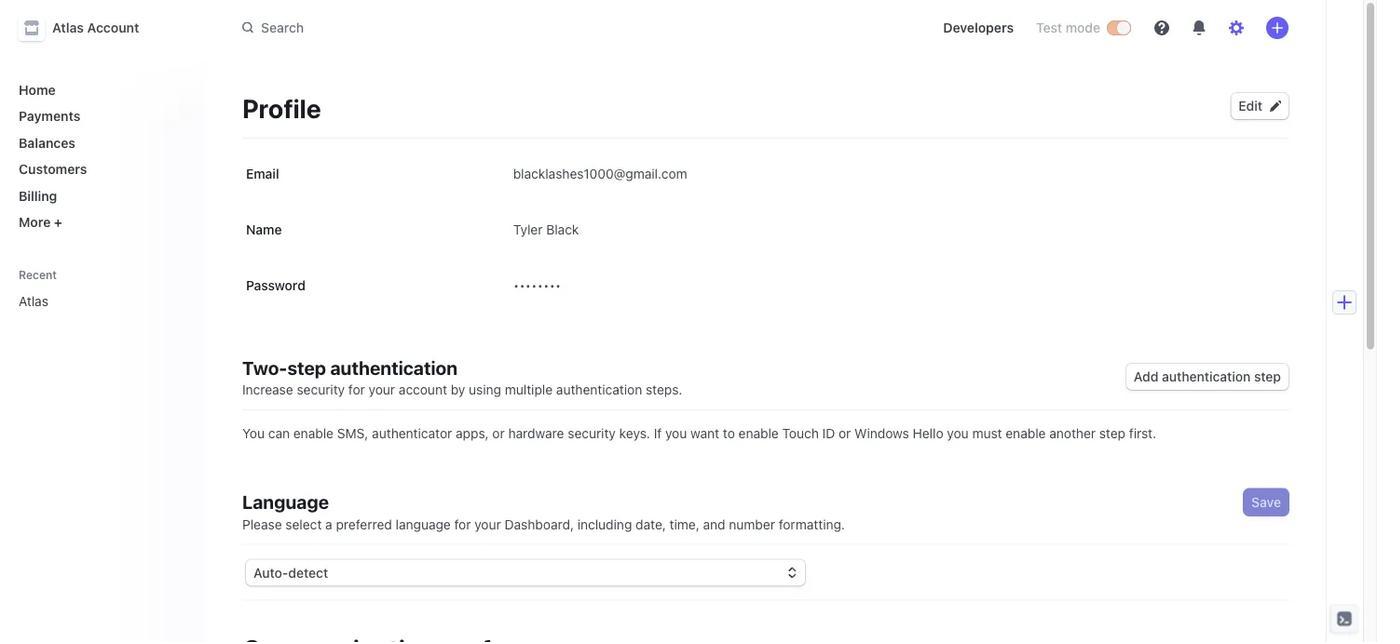 Task type: vqa. For each thing, say whether or not it's contained in the screenshot.
'all'
no



Task type: describe. For each thing, give the bounding box(es) containing it.
sms,
[[337, 426, 368, 441]]

mode
[[1066, 20, 1100, 35]]

blacklashes1000@gmail.com
[[513, 166, 687, 181]]

home
[[19, 82, 56, 97]]

2 enable from the left
[[739, 426, 779, 441]]

customers link
[[11, 154, 190, 184]]

email
[[246, 166, 279, 182]]

authentication inside the add authentication step popup button
[[1162, 369, 1251, 385]]

must
[[972, 426, 1002, 441]]

first.
[[1129, 426, 1156, 441]]

security inside two-step authentication increase security for your account by using multiple authentication steps.
[[297, 383, 345, 398]]

detect
[[288, 566, 328, 581]]

language
[[242, 492, 329, 513]]

1 horizontal spatial security
[[568, 426, 616, 441]]

1 you from the left
[[665, 426, 687, 441]]

another
[[1049, 426, 1096, 441]]

svg image
[[1270, 101, 1281, 112]]

please
[[242, 517, 282, 533]]

you can enable sms, authenticator apps, or hardware security keys. if you want to enable touch id or windows hello you must enable another step first.
[[242, 426, 1156, 441]]

add authentication step
[[1134, 369, 1281, 385]]

keys.
[[619, 426, 650, 441]]

and
[[703, 517, 726, 533]]

including
[[578, 517, 632, 533]]

account
[[87, 20, 139, 35]]

+
[[54, 215, 62, 230]]

more
[[19, 215, 51, 230]]

developers link
[[936, 13, 1021, 43]]

payments link
[[11, 101, 190, 131]]

1 enable from the left
[[293, 426, 334, 441]]

two-
[[242, 357, 287, 379]]

for inside language please select a preferred language for your dashboard, including date, time, and number formatting.
[[454, 517, 471, 533]]

touch
[[782, 426, 819, 441]]

atlas for atlas account
[[52, 20, 84, 35]]

more +
[[19, 215, 62, 230]]

core navigation links element
[[11, 75, 190, 238]]

your inside language please select a preferred language for your dashboard, including date, time, and number formatting.
[[475, 517, 501, 533]]

using
[[469, 383, 501, 398]]

hello
[[913, 426, 944, 441]]

1 horizontal spatial authentication
[[556, 383, 642, 398]]

can
[[268, 426, 290, 441]]

1 horizontal spatial step
[[1099, 426, 1126, 441]]

edit button
[[1231, 93, 1289, 119]]

atlas for atlas
[[19, 294, 48, 309]]

select
[[285, 517, 322, 533]]

recent navigation links element
[[0, 267, 205, 317]]

help image
[[1155, 20, 1169, 35]]

billing link
[[11, 181, 190, 211]]

dashboard,
[[505, 517, 574, 533]]

step inside two-step authentication increase security for your account by using multiple authentication steps.
[[287, 357, 326, 379]]

tyler
[[513, 222, 543, 237]]

2 or from the left
[[839, 426, 851, 441]]

Search search field
[[231, 11, 757, 45]]

auto-detect
[[253, 566, 328, 581]]

atlas link
[[11, 287, 164, 317]]

home link
[[11, 75, 190, 105]]

account
[[399, 383, 447, 398]]



Task type: locate. For each thing, give the bounding box(es) containing it.
0 horizontal spatial atlas
[[19, 294, 48, 309]]

0 horizontal spatial security
[[297, 383, 345, 398]]

for right language on the left of page
[[454, 517, 471, 533]]

or
[[492, 426, 505, 441], [839, 426, 851, 441]]

password
[[246, 278, 305, 294]]

authentication up keys.
[[556, 383, 642, 398]]

0 horizontal spatial enable
[[293, 426, 334, 441]]

black
[[546, 222, 579, 237]]

steps.
[[646, 383, 682, 398]]

test
[[1036, 20, 1062, 35]]

preferred
[[336, 517, 392, 533]]

2 horizontal spatial enable
[[1006, 426, 1046, 441]]

step
[[287, 357, 326, 379], [1254, 369, 1281, 385], [1099, 426, 1126, 441]]

windows
[[855, 426, 909, 441]]

authenticator
[[372, 426, 452, 441]]

3 enable from the left
[[1006, 426, 1046, 441]]

1 horizontal spatial for
[[454, 517, 471, 533]]

atlas inside recent navigation links 'element'
[[19, 294, 48, 309]]

customers
[[19, 162, 87, 177]]

time,
[[670, 517, 700, 533]]

••••••••
[[513, 278, 561, 293]]

number
[[729, 517, 775, 533]]

0 vertical spatial atlas
[[52, 20, 84, 35]]

hardware
[[508, 426, 564, 441]]

or right apps, on the left
[[492, 426, 505, 441]]

2 you from the left
[[947, 426, 969, 441]]

add authentication step button
[[1126, 364, 1289, 390]]

2 horizontal spatial authentication
[[1162, 369, 1251, 385]]

atlas
[[52, 20, 84, 35], [19, 294, 48, 309]]

authentication right the add
[[1162, 369, 1251, 385]]

step inside popup button
[[1254, 369, 1281, 385]]

billing
[[19, 188, 57, 204]]

profile
[[242, 93, 321, 123]]

1 or from the left
[[492, 426, 505, 441]]

you
[[242, 426, 265, 441]]

test mode
[[1036, 20, 1100, 35]]

recent
[[19, 269, 57, 282]]

1 horizontal spatial atlas
[[52, 20, 84, 35]]

date,
[[636, 517, 666, 533]]

security left keys.
[[568, 426, 616, 441]]

Search text field
[[231, 11, 757, 45]]

0 horizontal spatial for
[[348, 383, 365, 398]]

1 vertical spatial for
[[454, 517, 471, 533]]

0 horizontal spatial authentication
[[330, 357, 458, 379]]

1 vertical spatial your
[[475, 517, 501, 533]]

auto-
[[253, 566, 288, 581]]

add
[[1134, 369, 1159, 385]]

enable
[[293, 426, 334, 441], [739, 426, 779, 441], [1006, 426, 1046, 441]]

want
[[691, 426, 719, 441]]

you left must
[[947, 426, 969, 441]]

atlas down recent
[[19, 294, 48, 309]]

your inside two-step authentication increase security for your account by using multiple authentication steps.
[[369, 383, 395, 398]]

multiple
[[505, 383, 553, 398]]

authentication
[[330, 357, 458, 379], [1162, 369, 1251, 385], [556, 383, 642, 398]]

1 horizontal spatial you
[[947, 426, 969, 441]]

0 horizontal spatial you
[[665, 426, 687, 441]]

search
[[261, 20, 304, 35]]

tyler black
[[513, 222, 579, 237]]

enable right can
[[293, 426, 334, 441]]

balances
[[19, 135, 75, 150]]

name
[[246, 222, 282, 238]]

a
[[325, 517, 332, 533]]

1 horizontal spatial enable
[[739, 426, 779, 441]]

auto-detect button
[[246, 560, 805, 587]]

edit
[[1239, 98, 1263, 114]]

1 vertical spatial atlas
[[19, 294, 48, 309]]

1 horizontal spatial your
[[475, 517, 501, 533]]

1 vertical spatial security
[[568, 426, 616, 441]]

your
[[369, 383, 395, 398], [475, 517, 501, 533]]

language
[[396, 517, 451, 533]]

two-step authentication increase security for your account by using multiple authentication steps.
[[242, 357, 682, 398]]

0 vertical spatial security
[[297, 383, 345, 398]]

0 vertical spatial for
[[348, 383, 365, 398]]

if
[[654, 426, 662, 441]]

you
[[665, 426, 687, 441], [947, 426, 969, 441]]

balances link
[[11, 128, 190, 158]]

2 horizontal spatial step
[[1254, 369, 1281, 385]]

or right id
[[839, 426, 851, 441]]

security
[[297, 383, 345, 398], [568, 426, 616, 441]]

atlas account
[[52, 20, 139, 35]]

your left account
[[369, 383, 395, 398]]

security right "increase"
[[297, 383, 345, 398]]

save button
[[1244, 490, 1289, 516]]

atlas left account
[[52, 20, 84, 35]]

0 horizontal spatial or
[[492, 426, 505, 441]]

increase
[[242, 383, 293, 398]]

0 horizontal spatial your
[[369, 383, 395, 398]]

for inside two-step authentication increase security for your account by using multiple authentication steps.
[[348, 383, 365, 398]]

by
[[451, 383, 465, 398]]

developers
[[943, 20, 1014, 35]]

0 horizontal spatial step
[[287, 357, 326, 379]]

your left dashboard,
[[475, 517, 501, 533]]

settings image
[[1229, 20, 1244, 35]]

enable right the 'to'
[[739, 426, 779, 441]]

for
[[348, 383, 365, 398], [454, 517, 471, 533]]

id
[[822, 426, 835, 441]]

language please select a preferred language for your dashboard, including date, time, and number formatting.
[[242, 492, 845, 533]]

atlas inside button
[[52, 20, 84, 35]]

you right if
[[665, 426, 687, 441]]

1 horizontal spatial or
[[839, 426, 851, 441]]

authentication up account
[[330, 357, 458, 379]]

0 vertical spatial your
[[369, 383, 395, 398]]

to
[[723, 426, 735, 441]]

for up sms,
[[348, 383, 365, 398]]

apps,
[[456, 426, 489, 441]]

payments
[[19, 109, 80, 124]]

formatting.
[[779, 517, 845, 533]]

enable right must
[[1006, 426, 1046, 441]]

atlas account button
[[19, 15, 158, 41]]

save
[[1252, 495, 1281, 510]]



